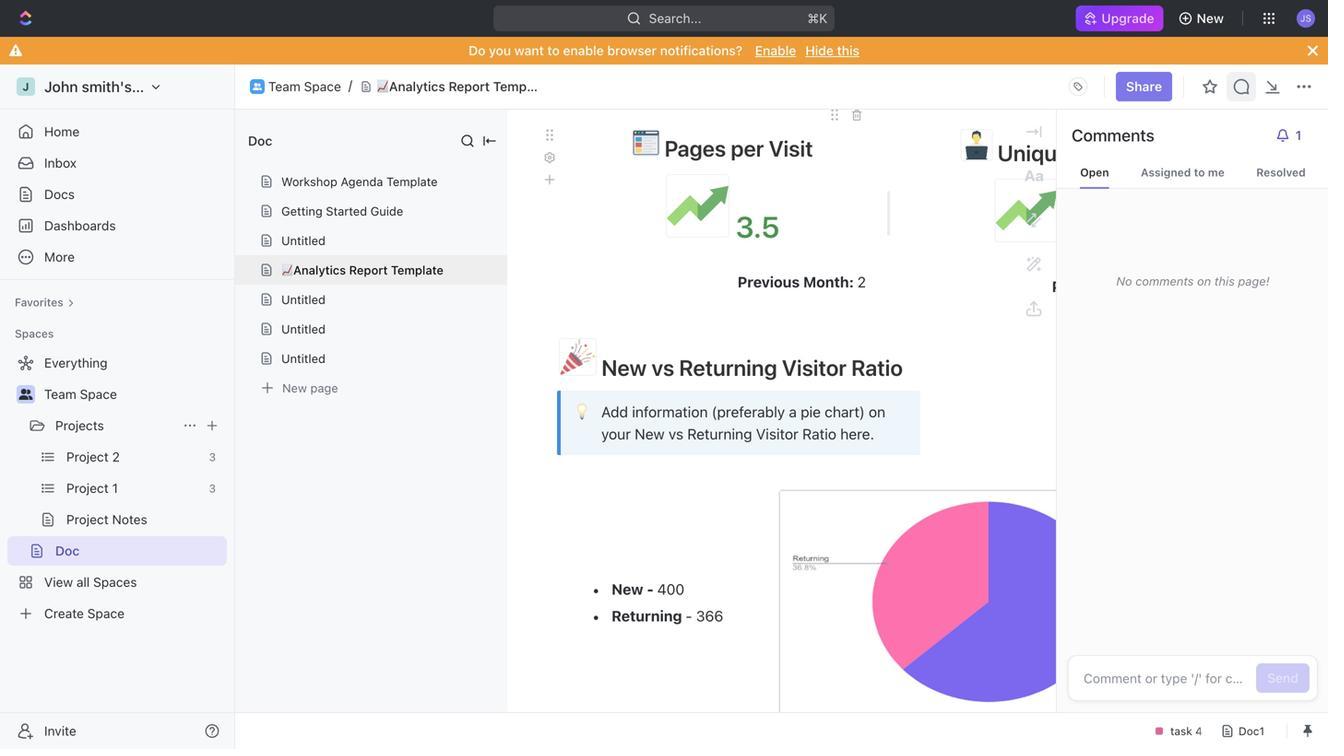 Task type: vqa. For each thing, say whether or not it's contained in the screenshot.
the 'comment' Icon
no



Task type: locate. For each thing, give the bounding box(es) containing it.
0 vertical spatial report
[[449, 79, 490, 94]]

0 vertical spatial team space
[[268, 79, 341, 94]]

search...
[[649, 11, 701, 26]]

1 vertical spatial spaces
[[93, 575, 137, 590]]

vs up information
[[652, 355, 674, 381]]

2
[[857, 274, 866, 291], [112, 450, 120, 465]]

comments
[[1136, 274, 1194, 288]]

getting started guide
[[281, 204, 403, 218]]

📈analytics
[[376, 79, 445, 94], [281, 263, 346, 277]]

0 vertical spatial spaces
[[15, 327, 54, 340]]

1 up resolved
[[1296, 128, 1302, 143]]

0 vertical spatial vs
[[652, 355, 674, 381]]

template down the guide
[[391, 263, 444, 277]]

1 horizontal spatial 2
[[857, 274, 866, 291]]

project
[[66, 450, 109, 465], [66, 481, 109, 496], [66, 512, 109, 528]]

1 vertical spatial ratio
[[802, 426, 837, 443]]

0 horizontal spatial ratio
[[802, 426, 837, 443]]

all
[[76, 575, 90, 590]]

share
[[1126, 79, 1162, 94]]

1 button
[[1268, 121, 1314, 150]]

everything link
[[7, 349, 223, 378]]

0 horizontal spatial this
[[837, 43, 860, 58]]

projects link
[[55, 411, 175, 441]]

this right 'hide'
[[837, 43, 860, 58]]

visitor up pie
[[782, 355, 847, 381]]

📈analytics report template down do
[[376, 79, 549, 94]]

started
[[326, 204, 367, 218]]

3 untitled from the top
[[281, 322, 326, 336]]

1 horizontal spatial user group image
[[253, 83, 262, 90]]

📈analytics report template
[[376, 79, 549, 94], [281, 263, 444, 277]]

home link
[[7, 117, 227, 147]]

do you want to enable browser notifications? enable hide this
[[469, 43, 860, 58]]

to left me
[[1194, 166, 1205, 179]]

notifications?
[[660, 43, 743, 58]]

to right want
[[547, 43, 560, 58]]

team for right team space link
[[268, 79, 301, 94]]

3 right project 2 link
[[209, 451, 216, 464]]

workshop
[[281, 175, 337, 189]]

dropdown menu image
[[1063, 72, 1093, 101]]

2 vertical spatial returning
[[612, 608, 682, 625]]

1 vertical spatial to
[[1194, 166, 1205, 179]]

favorites
[[15, 296, 63, 309]]

project up project 1
[[66, 450, 109, 465]]

this
[[837, 43, 860, 58], [1215, 274, 1235, 288]]

on
[[1197, 274, 1211, 288], [869, 404, 885, 421]]

doc
[[248, 133, 272, 148], [55, 544, 80, 559]]

1 vertical spatial space
[[80, 387, 117, 402]]

0 vertical spatial space
[[304, 79, 341, 94]]

visitor
[[782, 355, 847, 381], [756, 426, 799, 443]]

0 horizontal spatial user group image
[[19, 389, 33, 400]]

0 horizontal spatial on
[[869, 404, 885, 421]]

page!
[[1238, 274, 1270, 288]]

to
[[547, 43, 560, 58], [1194, 166, 1205, 179]]

inbox link
[[7, 148, 227, 178]]

1 vertical spatial returning
[[687, 426, 752, 443]]

new - 400 returning - 366
[[612, 581, 723, 625]]

1 horizontal spatial team
[[268, 79, 301, 94]]

previous
[[738, 274, 800, 291], [1052, 278, 1114, 296]]

project for project notes
[[66, 512, 109, 528]]

1 horizontal spatial spaces
[[93, 575, 137, 590]]

1 horizontal spatial previous
[[1052, 278, 1114, 296]]

spaces up create space "link"
[[93, 575, 137, 590]]

ratio
[[851, 355, 903, 381], [802, 426, 837, 443]]

1 horizontal spatial ratio
[[851, 355, 903, 381]]

team space link
[[268, 79, 341, 94], [44, 380, 223, 410]]

project down project 2
[[66, 481, 109, 496]]

user group image inside tree
[[19, 389, 33, 400]]

send button
[[1256, 664, 1310, 694]]

0 vertical spatial doc
[[248, 133, 272, 148]]

1 horizontal spatial month:
[[1118, 278, 1168, 296]]

new for new - 400 returning - 366
[[612, 581, 643, 598]]

returning down (preferably
[[687, 426, 752, 443]]

ratio up chart)
[[851, 355, 903, 381]]

1 vertical spatial on
[[869, 404, 885, 421]]

new up add
[[602, 355, 647, 381]]

you
[[489, 43, 511, 58]]

0 horizontal spatial report
[[349, 263, 388, 277]]

3 for 1
[[209, 482, 216, 495]]

- left 400
[[647, 581, 654, 598]]

1 vertical spatial doc
[[55, 544, 80, 559]]

1 vertical spatial project
[[66, 481, 109, 496]]

new inside button
[[1197, 11, 1224, 26]]

team inside tree
[[44, 387, 76, 402]]

1 vertical spatial team
[[44, 387, 76, 402]]

a
[[789, 404, 797, 421]]

template
[[493, 79, 549, 94], [386, 175, 438, 189], [391, 263, 444, 277]]

1 horizontal spatial report
[[449, 79, 490, 94]]

team space inside tree
[[44, 387, 117, 402]]

1 vertical spatial team space link
[[44, 380, 223, 410]]

- left 366
[[686, 608, 692, 625]]

1 untitled from the top
[[281, 234, 326, 248]]

0 horizontal spatial team space
[[44, 387, 117, 402]]

1 vertical spatial visitor
[[756, 426, 799, 443]]

user group image
[[253, 83, 262, 90], [19, 389, 33, 400]]

1 3 from the top
[[209, 451, 216, 464]]

0 vertical spatial 1
[[1296, 128, 1302, 143]]

template up the guide
[[386, 175, 438, 189]]

1 horizontal spatial -
[[686, 608, 692, 625]]

2 project from the top
[[66, 481, 109, 496]]

team space for the leftmost team space link
[[44, 387, 117, 402]]

0 vertical spatial template
[[493, 79, 549, 94]]

1
[[1296, 128, 1302, 143], [112, 481, 118, 496]]

create space link
[[7, 600, 223, 629]]

dashboards link
[[7, 211, 227, 241]]

2 3 from the top
[[209, 482, 216, 495]]

team space
[[268, 79, 341, 94], [44, 387, 117, 402]]

0 vertical spatial user group image
[[253, 83, 262, 90]]

1 horizontal spatial team space
[[268, 79, 341, 94]]

0 horizontal spatial -
[[647, 581, 654, 598]]

template down want
[[493, 79, 549, 94]]

1 vertical spatial vs
[[669, 426, 683, 443]]

this left page!
[[1215, 274, 1235, 288]]

new left "page"
[[282, 381, 307, 395]]

project down project 1
[[66, 512, 109, 528]]

1 horizontal spatial 1
[[1296, 128, 1302, 143]]

0 vertical spatial 2
[[857, 274, 866, 291]]

1 vertical spatial 1
[[112, 481, 118, 496]]

spaces down favorites
[[15, 327, 54, 340]]

-
[[647, 581, 654, 598], [686, 608, 692, 625]]

0 horizontal spatial 2
[[112, 450, 120, 465]]

on up here.
[[869, 404, 885, 421]]

previous down 3.5
[[738, 274, 800, 291]]

view all spaces link
[[7, 568, 223, 598]]

new down information
[[635, 426, 665, 443]]

new inside new - 400 returning - 366
[[612, 581, 643, 598]]

0 horizontal spatial 1
[[112, 481, 118, 496]]

0 horizontal spatial spaces
[[15, 327, 54, 340]]

new button
[[1171, 4, 1235, 33]]

month:
[[803, 274, 854, 291], [1118, 278, 1168, 296]]

1 up project notes at the left bottom of page
[[112, 481, 118, 496]]

0 vertical spatial 3
[[209, 451, 216, 464]]

returning up (preferably
[[679, 355, 777, 381]]

1 horizontal spatial team space link
[[268, 79, 341, 94]]

1 vertical spatial report
[[349, 263, 388, 277]]

0 horizontal spatial month:
[[803, 274, 854, 291]]

0 vertical spatial to
[[547, 43, 560, 58]]

js button
[[1291, 4, 1321, 33]]

0 horizontal spatial team space link
[[44, 380, 223, 410]]

📈analytics report template down started at top
[[281, 263, 444, 277]]

month: for 2
[[803, 274, 854, 291]]

create space
[[44, 606, 125, 622]]

1 horizontal spatial 📈analytics
[[376, 79, 445, 94]]

1 vertical spatial team space
[[44, 387, 117, 402]]

upgrade link
[[1076, 6, 1164, 31]]

chart)
[[825, 404, 865, 421]]

2 vertical spatial project
[[66, 512, 109, 528]]

0 horizontal spatial 📈analytics
[[281, 263, 346, 277]]

john smith's workspace, , element
[[17, 77, 35, 96]]

assigned to me
[[1141, 166, 1225, 179]]

0 horizontal spatial team
[[44, 387, 76, 402]]

1 horizontal spatial doc
[[248, 133, 272, 148]]

3 up the "project notes" link
[[209, 482, 216, 495]]

project for project 2
[[66, 450, 109, 465]]

1 vertical spatial user group image
[[19, 389, 33, 400]]

on right comments
[[1197, 274, 1211, 288]]

new left 400
[[612, 581, 643, 598]]

your
[[601, 426, 631, 443]]

enable
[[755, 43, 796, 58]]

2 inside sidebar navigation
[[112, 450, 120, 465]]

on inside the add information (preferably a pie chart) on your new vs returning visitor ratio here.
[[869, 404, 885, 421]]

everything
[[44, 356, 108, 371]]

1 vertical spatial this
[[1215, 274, 1235, 288]]

1 vertical spatial 3
[[209, 482, 216, 495]]

new for new vs returning visitor ratio
[[602, 355, 647, 381]]

1 project from the top
[[66, 450, 109, 465]]

previous left no
[[1052, 278, 1114, 296]]

report
[[449, 79, 490, 94], [349, 263, 388, 277]]

0 vertical spatial project
[[66, 450, 109, 465]]

0 horizontal spatial previous
[[738, 274, 800, 291]]

visitor down "a"
[[756, 426, 799, 443]]

new inside the add information (preferably a pie chart) on your new vs returning visitor ratio here.
[[635, 426, 665, 443]]

tree
[[7, 349, 227, 629]]

new for new
[[1197, 11, 1224, 26]]

2 vertical spatial space
[[87, 606, 125, 622]]

3
[[209, 451, 216, 464], [209, 482, 216, 495]]

0 vertical spatial ratio
[[851, 355, 903, 381]]

0 vertical spatial team
[[268, 79, 301, 94]]

1 horizontal spatial on
[[1197, 274, 1211, 288]]

4 untitled from the top
[[281, 352, 326, 366]]

project for project 1
[[66, 481, 109, 496]]

user group image for the leftmost team space link
[[19, 389, 33, 400]]

new right upgrade
[[1197, 11, 1224, 26]]

tree containing everything
[[7, 349, 227, 629]]

doc link
[[55, 537, 223, 566]]

ratio down pie
[[802, 426, 837, 443]]

vs inside the add information (preferably a pie chart) on your new vs returning visitor ratio here.
[[669, 426, 683, 443]]

add
[[601, 404, 628, 421]]

report down do
[[449, 79, 490, 94]]

returning
[[679, 355, 777, 381], [687, 426, 752, 443], [612, 608, 682, 625]]

3 project from the top
[[66, 512, 109, 528]]

project 2
[[66, 450, 120, 465]]

0 vertical spatial this
[[837, 43, 860, 58]]

more
[[44, 249, 75, 265]]

0 vertical spatial team space link
[[268, 79, 341, 94]]

0 vertical spatial -
[[647, 581, 654, 598]]

report down the guide
[[349, 263, 388, 277]]

400
[[657, 581, 685, 598]]

returning down 400
[[612, 608, 682, 625]]

untitled
[[281, 234, 326, 248], [281, 293, 326, 307], [281, 322, 326, 336], [281, 352, 326, 366]]

0 horizontal spatial doc
[[55, 544, 80, 559]]

vs down information
[[669, 426, 683, 443]]

1 vertical spatial 2
[[112, 450, 120, 465]]



Task type: describe. For each thing, give the bounding box(es) containing it.
1 vertical spatial 📈analytics
[[281, 263, 346, 277]]

pages
[[665, 136, 726, 162]]

open
[[1080, 166, 1109, 179]]

1 inside tree
[[112, 481, 118, 496]]

here.
[[840, 426, 874, 443]]

0 horizontal spatial to
[[547, 43, 560, 58]]

page
[[310, 381, 338, 395]]

visitors
[[1074, 140, 1150, 166]]

tree inside sidebar navigation
[[7, 349, 227, 629]]

2 vertical spatial template
[[391, 263, 444, 277]]

docs
[[44, 187, 75, 202]]

1 horizontal spatial to
[[1194, 166, 1205, 179]]

ratio inside the add information (preferably a pie chart) on your new vs returning visitor ratio here.
[[802, 426, 837, 443]]

new for new page
[[282, 381, 307, 395]]

0 vertical spatial returning
[[679, 355, 777, 381]]

0 vertical spatial visitor
[[782, 355, 847, 381]]

0 vertical spatial on
[[1197, 274, 1211, 288]]

previous for previous month: 456
[[1052, 278, 1114, 296]]

john smith's workspace
[[44, 78, 212, 95]]

returning inside new - 400 returning - 366
[[612, 608, 682, 625]]

j
[[22, 80, 29, 93]]

💡
[[574, 402, 590, 422]]

invite
[[44, 724, 76, 739]]

projects
[[55, 418, 104, 434]]

notes
[[112, 512, 147, 528]]

dashboards
[[44, 218, 116, 233]]

view
[[44, 575, 73, 590]]

agenda
[[341, 175, 383, 189]]

456
[[1172, 278, 1199, 296]]

(preferably
[[712, 404, 785, 421]]

visitor inside the add information (preferably a pie chart) on your new vs returning visitor ratio here.
[[756, 426, 799, 443]]

previous for previous month: 2
[[738, 274, 800, 291]]

space for the leftmost team space link
[[80, 387, 117, 402]]

sidebar navigation
[[0, 65, 239, 750]]

js
[[1301, 13, 1312, 23]]

workspace
[[136, 78, 212, 95]]

visit
[[769, 136, 813, 162]]

team for the leftmost team space link
[[44, 387, 76, 402]]

team space for right team space link
[[268, 79, 341, 94]]

enable
[[563, 43, 604, 58]]

do
[[469, 43, 486, 58]]

inbox
[[44, 155, 77, 171]]

1 vertical spatial template
[[386, 175, 438, 189]]

doc inside sidebar navigation
[[55, 544, 80, 559]]

project 1
[[66, 481, 118, 496]]

space inside "link"
[[87, 606, 125, 622]]

hide
[[805, 43, 834, 58]]

home
[[44, 124, 80, 139]]

unique visitors
[[993, 140, 1150, 166]]

1 horizontal spatial this
[[1215, 274, 1235, 288]]

unique
[[998, 140, 1069, 166]]

favorites button
[[7, 291, 82, 314]]

project notes link
[[66, 505, 223, 535]]

returning inside the add information (preferably a pie chart) on your new vs returning visitor ratio here.
[[687, 426, 752, 443]]

previous month: 2
[[738, 274, 866, 291]]

user group image for right team space link
[[253, 83, 262, 90]]

1 vertical spatial -
[[686, 608, 692, 625]]

project 2 link
[[66, 443, 202, 472]]

366
[[696, 608, 723, 625]]

comments
[[1072, 125, 1155, 145]]

send
[[1267, 671, 1299, 686]]

1 inside dropdown button
[[1296, 128, 1302, 143]]

1 vertical spatial 📈analytics report template
[[281, 263, 444, 277]]

pie
[[801, 404, 821, 421]]

previous month: 456
[[1052, 278, 1199, 296]]

0 vertical spatial 📈analytics
[[376, 79, 445, 94]]

assigned
[[1141, 166, 1191, 179]]

no comments on this page!
[[1116, 274, 1270, 288]]

project notes
[[66, 512, 147, 528]]

project 1 link
[[66, 474, 202, 504]]

view all spaces
[[44, 575, 137, 590]]

workshop agenda template
[[281, 175, 438, 189]]

more button
[[7, 243, 227, 272]]

docs link
[[7, 180, 227, 209]]

add information (preferably a pie chart) on your new vs returning visitor ratio here.
[[601, 404, 889, 443]]

⌘k
[[807, 11, 827, 26]]

new page
[[282, 381, 338, 395]]

create
[[44, 606, 84, 622]]

month: for 456
[[1118, 278, 1168, 296]]

me
[[1208, 166, 1225, 179]]

0 vertical spatial 📈analytics report template
[[376, 79, 549, 94]]

3.5
[[729, 210, 780, 245]]

john
[[44, 78, 78, 95]]

guide
[[370, 204, 403, 218]]

pages per visit
[[660, 136, 813, 162]]

smith's
[[82, 78, 132, 95]]

per
[[731, 136, 764, 162]]

want
[[514, 43, 544, 58]]

browser
[[607, 43, 657, 58]]

space for right team space link
[[304, 79, 341, 94]]

2 untitled from the top
[[281, 293, 326, 307]]

resolved
[[1256, 166, 1306, 179]]

getting
[[281, 204, 323, 218]]

information
[[632, 404, 708, 421]]

no
[[1116, 274, 1132, 288]]

upgrade
[[1102, 11, 1154, 26]]

636
[[1058, 214, 1115, 249]]

new vs returning visitor ratio
[[597, 355, 903, 381]]

3 for 2
[[209, 451, 216, 464]]



